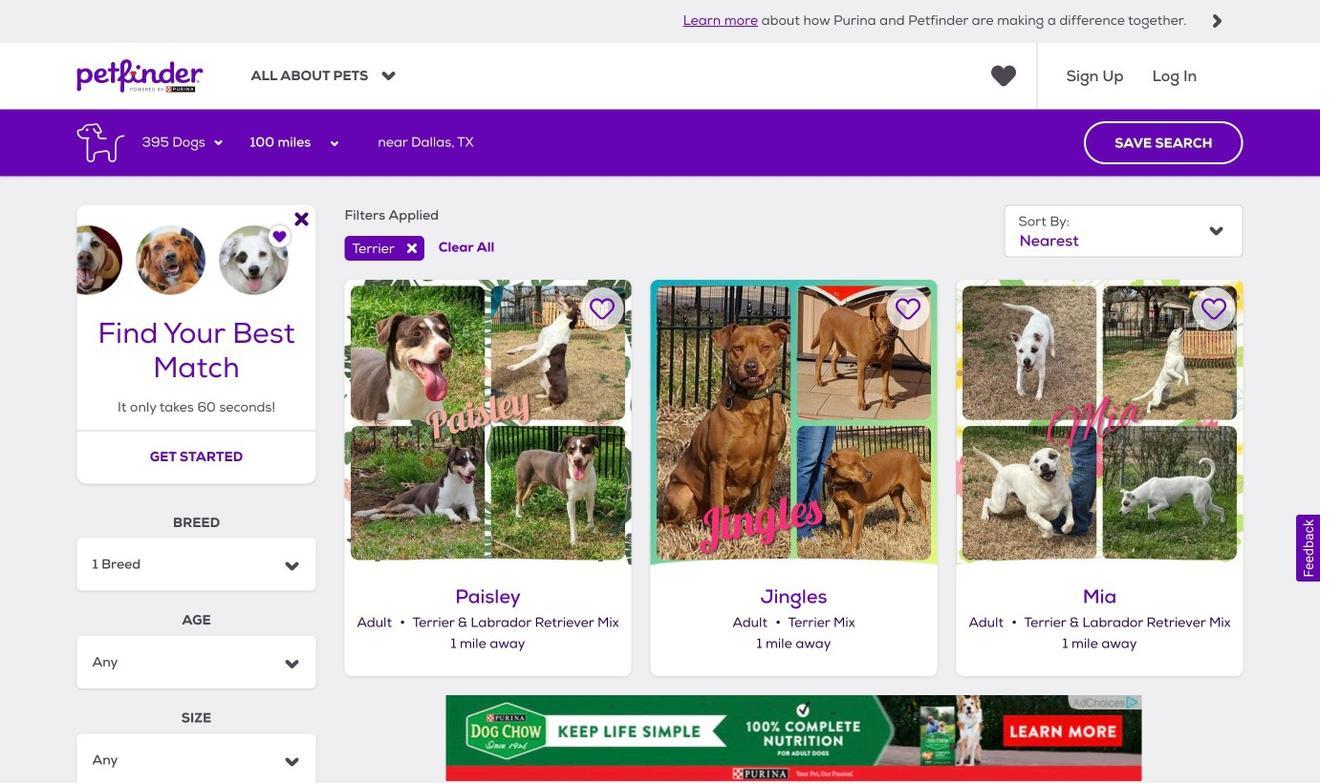 Task type: vqa. For each thing, say whether or not it's contained in the screenshot.
the ZIP Code text box
no



Task type: locate. For each thing, give the bounding box(es) containing it.
paisley, adoptable dog, adult female terrier & labrador retriever mix, 1 mile away. image
[[345, 280, 631, 567]]

main content
[[0, 109, 1320, 784]]

advertisement element
[[446, 696, 1142, 782]]

petfinder home image
[[77, 42, 203, 109]]



Task type: describe. For each thing, give the bounding box(es) containing it.
potential dog matches image
[[77, 205, 316, 296]]

mia, adoptable dog, adult female terrier & labrador retriever mix, 1 mile away. image
[[956, 280, 1243, 567]]

jingles, adoptable dog, adult female terrier mix, 1 mile away. image
[[651, 280, 937, 567]]



